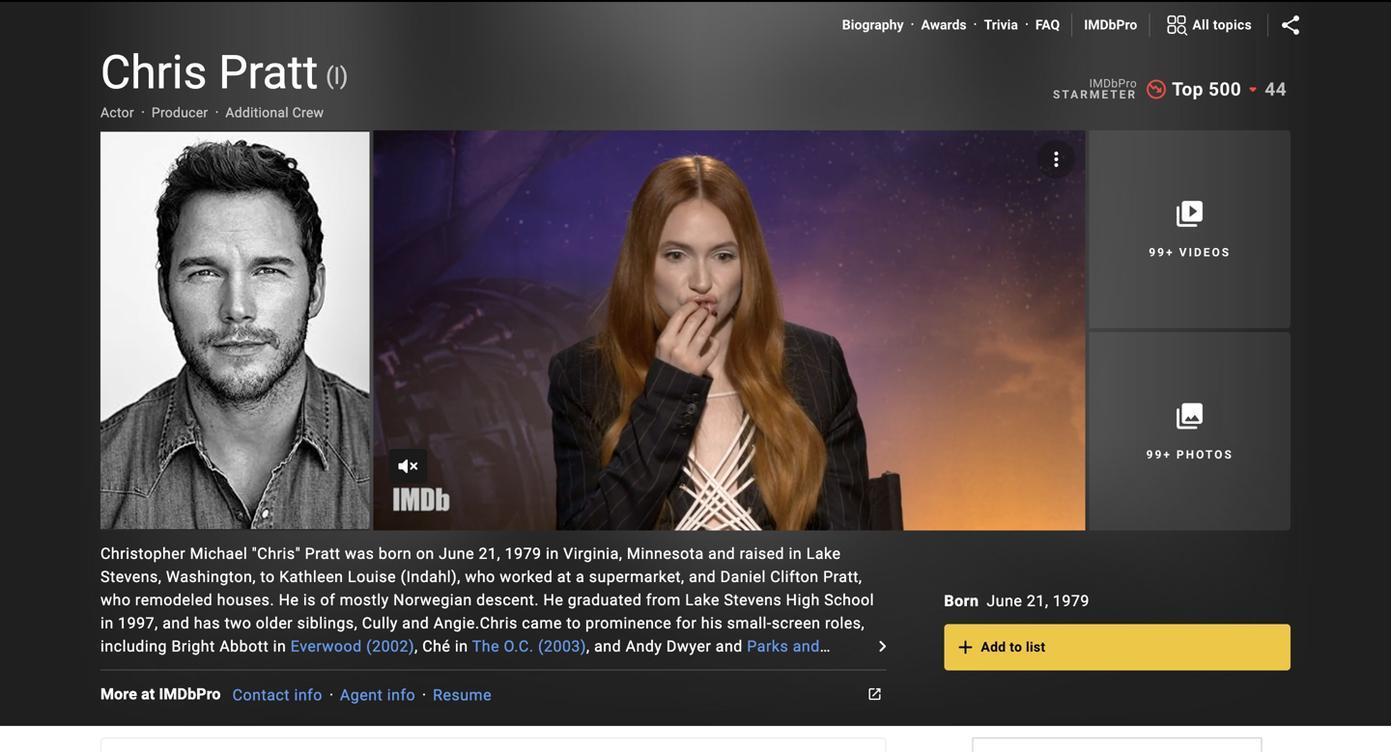 Task type: describe. For each thing, give the bounding box(es) containing it.
watch how well do chris pratt and the 'guardians' really know one another? element
[[373, 130, 1086, 531]]

imdbpro inside button
[[159, 686, 221, 704]]

in inside chris came to prominence for his small-screen roles, including bright abbott in
[[273, 638, 286, 656]]

virginia,
[[564, 545, 623, 563]]

norwegian
[[394, 591, 472, 610]]

in up , and
[[403, 661, 416, 679]]

a inside . in 2014, he broke out as a leading man after headlining two of the year's biggest films: he voiced emmet brickowski in
[[694, 684, 703, 703]]

0 vertical spatial who
[[465, 568, 496, 587]]

in for 2014,
[[514, 684, 528, 703]]

, and notable film roles in
[[232, 661, 421, 679]]

imdbpro starmeter
[[1053, 77, 1138, 101]]

1 vertical spatial 21,
[[1027, 593, 1049, 611]]

1 he from the left
[[279, 591, 299, 610]]

out
[[644, 684, 668, 703]]

awards button
[[922, 15, 967, 35]]

in inside & starred as peter quill/star-lord in
[[333, 731, 346, 749]]

raised
[[740, 545, 785, 563]]

as inside & starred as peter quill/star-lord in
[[157, 731, 174, 749]]

contact info button
[[233, 686, 323, 705]]

add image
[[954, 637, 977, 660]]

man
[[765, 684, 797, 703]]

to inside button
[[1010, 640, 1023, 656]]

and up 'daniel'
[[709, 545, 736, 563]]

in up clifton
[[789, 545, 802, 563]]

chris for came
[[480, 615, 518, 633]]

resume
[[433, 686, 492, 705]]

notable
[[271, 661, 326, 679]]

& starred as peter quill/star-lord in
[[101, 707, 823, 749]]

categories image
[[1166, 14, 1189, 37]]

agent info
[[340, 686, 416, 705]]

born june 21, 1979
[[945, 593, 1090, 611]]

contact info
[[233, 686, 323, 705]]

1 vertical spatial who
[[101, 591, 131, 610]]

&
[[813, 707, 823, 726]]

(i)
[[326, 62, 348, 90]]

mostly
[[340, 591, 389, 610]]

of inside . in 2014, he broke out as a leading man after headlining two of the year's biggest films: he voiced emmet brickowski in
[[212, 707, 227, 726]]

has
[[194, 615, 220, 633]]

top 500
[[1172, 78, 1242, 100]]

. in 2014, he broke out as a leading man after headlining two of the year's biggest films: he voiced emmet brickowski in
[[101, 684, 836, 726]]

chris came to prominence for his small-screen roles, including bright abbott in
[[101, 615, 865, 656]]

awards
[[922, 17, 967, 33]]

and down remodeled
[[163, 615, 190, 633]]

brickowski
[[539, 707, 619, 726]]

after
[[801, 684, 836, 703]]

fi
[[800, 731, 810, 749]]

1 horizontal spatial lake
[[807, 545, 841, 563]]

producer
[[152, 105, 208, 121]]

in for 2015,
[[587, 731, 600, 749]]

emmet
[[483, 707, 535, 726]]

was
[[345, 545, 374, 563]]

houses.
[[217, 591, 275, 610]]

came
[[522, 615, 562, 633]]

is
[[303, 591, 316, 610]]

peter
[[179, 731, 217, 749]]

descent.
[[477, 591, 539, 610]]

in down 'angie.'
[[455, 638, 468, 656]]

film
[[330, 661, 358, 679]]

chris pratt (i)
[[101, 45, 348, 100]]

everwood (2002) link
[[291, 638, 415, 656]]

lord
[[296, 731, 329, 749]]

starmeter
[[1053, 88, 1138, 101]]

2015,
[[605, 731, 645, 749]]

june inside christopher michael "chris" pratt was born on june 21, 1979 in virginia, minnesota and raised in lake stevens, washington, to kathleen louise (indahl), who worked at a supermarket, and daniel clifton pratt, who remodeled houses. he is of mostly norwegian descent. he graduated from lake stevens high school in 1997, and has two older siblings, cully and angie.
[[439, 545, 475, 563]]

small-
[[727, 615, 772, 633]]

trivia
[[984, 17, 1019, 33]]

1 horizontal spatial june
[[987, 593, 1023, 611]]

arrow drop down image
[[1242, 78, 1265, 101]]

add
[[981, 640, 1006, 656]]

"chris"
[[252, 545, 301, 563]]

in left 1997,
[[101, 615, 114, 633]]

louise
[[348, 568, 396, 587]]

the inside . in 2014, he broke out as a leading man after headlining two of the year's biggest films: he voiced emmet brickowski in
[[231, 707, 254, 726]]

videos
[[1180, 246, 1231, 259]]

recreation
[[101, 661, 179, 679]]

volume off image
[[397, 455, 420, 478]]

and down his
[[716, 638, 743, 656]]

0 vertical spatial pratt
[[219, 45, 318, 100]]

a inside christopher michael "chris" pratt was born on june 21, 1979 in virginia, minnesota and raised in lake stevens, washington, to kathleen louise (indahl), who worked at a supermarket, and daniel clifton pratt, who remodeled houses. he is of mostly norwegian descent. he graduated from lake stevens high school in 1997, and has two older siblings, cully and angie.
[[576, 568, 585, 587]]

additional
[[226, 105, 289, 121]]

additional crew
[[226, 105, 324, 121]]

and down prominence
[[594, 638, 622, 656]]

imdbpro for imdbpro starmeter
[[1090, 77, 1138, 91]]

on
[[416, 545, 435, 563]]

faq
[[1036, 17, 1060, 33]]

christopher
[[101, 545, 186, 563]]

parks and recreation (2009) link
[[101, 638, 831, 679]]

stevens
[[724, 591, 782, 610]]

the o.c. (2003) link
[[472, 638, 587, 656]]

quill/star-
[[222, 731, 296, 749]]

roles
[[363, 661, 399, 679]]

to inside christopher michael "chris" pratt was born on june 21, 1979 in virginia, minnesota and raised in lake stevens, washington, to kathleen louise (indahl), who worked at a supermarket, and daniel clifton pratt, who remodeled houses. he is of mostly norwegian descent. he graduated from lake stevens high school in 1997, and has two older siblings, cully and angie.
[[260, 568, 275, 587]]

remodeled
[[135, 591, 213, 610]]

supermarket,
[[589, 568, 685, 587]]

biography
[[843, 17, 904, 33]]

at inside christopher michael "chris" pratt was born on june 21, 1979 in virginia, minnesota and raised in lake stevens, washington, to kathleen louise (indahl), who worked at a supermarket, and daniel clifton pratt, who remodeled houses. he is of mostly norwegian descent. he graduated from lake stevens high school in 1997, and has two older siblings, cully and angie.
[[557, 568, 572, 587]]

list
[[1026, 640, 1046, 656]]

info for agent info
[[387, 686, 416, 705]]

starred
[[101, 731, 153, 749]]

0 horizontal spatial lake
[[685, 591, 720, 610]]

prominence
[[586, 615, 672, 633]]

broke
[[599, 684, 640, 703]]

leading
[[707, 684, 760, 703]]

sci-
[[774, 731, 800, 749]]

as inside . in 2014, he broke out as a leading man after headlining two of the year's biggest films: he voiced emmet brickowski in
[[672, 684, 689, 703]]

year's
[[259, 707, 301, 726]]

siblings,
[[297, 615, 358, 633]]



Task type: vqa. For each thing, say whether or not it's contained in the screenshot.
"review"
no



Task type: locate. For each thing, give the bounding box(es) containing it.
1 vertical spatial chris
[[480, 615, 518, 633]]

0 horizontal spatial info
[[294, 686, 323, 705]]

at down virginia,
[[557, 568, 572, 587]]

worked
[[500, 568, 553, 587]]

two inside . in 2014, he broke out as a leading man after headlining two of the year's biggest films: he voiced emmet brickowski in
[[180, 707, 207, 726]]

0 vertical spatial as
[[672, 684, 689, 703]]

1997,
[[118, 615, 158, 633]]

lake up pratt,
[[807, 545, 841, 563]]

christopher michael "chris" pratt was born on june 21, 1979 in virginia, minnesota and raised in lake stevens, washington, to kathleen louise (indahl), who worked at a supermarket, and daniel clifton pratt, who remodeled houses. he is of mostly norwegian descent. he graduated from lake stevens high school in 1997, and has two older siblings, cully and angie.
[[101, 545, 875, 633]]

as
[[672, 684, 689, 703], [157, 731, 174, 749]]

he
[[577, 684, 594, 703], [409, 707, 427, 726], [649, 731, 667, 749]]

99+ left videos
[[1149, 246, 1175, 259]]

the down contact
[[231, 707, 254, 726]]

1 horizontal spatial who
[[465, 568, 496, 587]]

1 horizontal spatial of
[[320, 591, 336, 610]]

pratt up additional crew
[[219, 45, 318, 100]]

at inside button
[[141, 686, 155, 704]]

and left 'daniel'
[[689, 568, 716, 587]]

daniel
[[721, 568, 766, 587]]

biography button
[[843, 15, 904, 35]]

pratt
[[219, 45, 318, 100], [305, 545, 341, 563]]

from
[[646, 591, 681, 610]]

1 horizontal spatial 1979
[[1053, 593, 1090, 611]]

in down biggest
[[333, 731, 346, 749]]

1 vertical spatial of
[[212, 707, 227, 726]]

99+
[[1149, 246, 1175, 259], [1147, 448, 1172, 462]]

.
[[505, 684, 510, 703], [578, 731, 582, 749]]

imdbpro for imdbpro
[[1085, 17, 1138, 33]]

and down norwegian on the left of the page
[[402, 615, 429, 633]]

to down "chris"
[[260, 568, 275, 587]]

video player application
[[373, 130, 1086, 531]]

(2003)
[[538, 638, 587, 656]]

2 info from the left
[[387, 686, 416, 705]]

in down brickowski
[[587, 731, 600, 749]]

2 vertical spatial to
[[1010, 640, 1023, 656]]

to up (2003)
[[567, 615, 581, 633]]

1 vertical spatial lake
[[685, 591, 720, 610]]

99+ videos
[[1149, 246, 1231, 259]]

a left leading
[[694, 684, 703, 703]]

born
[[945, 593, 979, 611]]

in inside . in 2014, he broke out as a leading man after headlining two of the year's biggest films: he voiced emmet brickowski in
[[623, 707, 636, 726]]

1 vertical spatial 99+
[[1147, 448, 1172, 462]]

pratt inside christopher michael "chris" pratt was born on june 21, 1979 in virginia, minnesota and raised in lake stevens, washington, to kathleen louise (indahl), who worked at a supermarket, and daniel clifton pratt, who remodeled houses. he is of mostly norwegian descent. he graduated from lake stevens high school in 1997, and has two older siblings, cully and angie.
[[305, 545, 341, 563]]

two up 'peter'
[[180, 707, 207, 726]]

including
[[101, 638, 167, 656]]

(2009)
[[183, 661, 232, 679]]

1 group from the left
[[373, 130, 1086, 531]]

1 vertical spatial june
[[987, 593, 1023, 611]]

all
[[1193, 17, 1210, 33]]

chris for pratt
[[101, 45, 207, 100]]

two up abbott
[[225, 615, 252, 633]]

in inside . in 2014, he broke out as a leading man after headlining two of the year's biggest films: he voiced emmet brickowski in
[[514, 684, 528, 703]]

99+ photos button
[[1090, 333, 1291, 531]]

all topics
[[1193, 17, 1253, 33]]

1 vertical spatial at
[[141, 686, 155, 704]]

99+ left photos
[[1147, 448, 1172, 462]]

imdbpro left popularity down image on the top of page
[[1090, 77, 1138, 91]]

99+ videos button
[[1090, 130, 1291, 329]]

at
[[557, 568, 572, 587], [141, 686, 155, 704]]

1 vertical spatial the
[[747, 731, 770, 749]]

2 vertical spatial he
[[649, 731, 667, 749]]

1 info from the left
[[294, 686, 323, 705]]

two
[[225, 615, 252, 633], [180, 707, 207, 726]]

stevens,
[[101, 568, 162, 587]]

'guardians of the galaxy vol. 3' stars chris pratt, karen gillan, pom klementieff, will poulter, and chukwudi iwuji join writer-director james gunn to test one another's knowledge of their personal cinematic universes. find out who has a series of celebrity impersonations up their sleeve, which cast member was slated to play pennywise in 'it,' and who rocked out in the nude on "the o.c." image
[[373, 130, 1086, 531]]

99+ inside button
[[1149, 246, 1175, 259]]

1979 inside christopher michael "chris" pratt was born on june 21, 1979 in virginia, minnesota and raised in lake stevens, washington, to kathleen louise (indahl), who worked at a supermarket, and daniel clifton pratt, who remodeled houses. he is of mostly norwegian descent. he graduated from lake stevens high school in 1997, and has two older siblings, cully and angie.
[[505, 545, 542, 563]]

and down screen
[[793, 638, 820, 656]]

headlining
[[101, 707, 176, 726]]

imdbpro down (2009)
[[159, 686, 221, 704]]

1 horizontal spatial info
[[387, 686, 416, 705]]

of
[[320, 591, 336, 610], [212, 707, 227, 726]]

films:
[[364, 707, 405, 726]]

in down older
[[273, 638, 286, 656]]

99+ for 99+ videos
[[1149, 246, 1175, 259]]

ché
[[423, 638, 451, 656]]

more at imdbpro button
[[101, 683, 233, 707]]

clifton
[[771, 568, 819, 587]]

and down abbott
[[239, 661, 267, 679]]

to left the list on the bottom right
[[1010, 640, 1023, 656]]

bright
[[172, 638, 215, 656]]

and inside 'parks and recreation (2009)'
[[793, 638, 820, 656]]

everwood (2002) , ché in the o.c. (2003) , and andy dwyer and
[[291, 638, 747, 656]]

chris up producer
[[101, 45, 207, 100]]

imdbpro button
[[1085, 15, 1138, 35]]

born
[[379, 545, 412, 563]]

0 horizontal spatial who
[[101, 591, 131, 610]]

0 horizontal spatial chris
[[101, 45, 207, 100]]

1 horizontal spatial a
[[694, 684, 703, 703]]

to inside chris came to prominence for his small-screen roles, including bright abbott in
[[567, 615, 581, 633]]

imdbpro inside imdbpro starmeter
[[1090, 77, 1138, 91]]

0 vertical spatial .
[[505, 684, 510, 703]]

at up headlining
[[141, 686, 155, 704]]

and up films:
[[395, 684, 423, 703]]

1979 up worked
[[505, 545, 542, 563]]

of inside christopher michael "chris" pratt was born on june 21, 1979 in virginia, minnesota and raised in lake stevens, washington, to kathleen louise (indahl), who worked at a supermarket, and daniel clifton pratt, who remodeled houses. he is of mostly norwegian descent. he graduated from lake stevens high school in 1997, and has two older siblings, cully and angie.
[[320, 591, 336, 610]]

0 horizontal spatial a
[[576, 568, 585, 587]]

1 vertical spatial pratt
[[305, 545, 341, 563]]

pratt up kathleen
[[305, 545, 341, 563]]

and
[[709, 545, 736, 563], [689, 568, 716, 587], [163, 615, 190, 633], [402, 615, 429, 633], [594, 638, 622, 656], [716, 638, 743, 656], [793, 638, 820, 656], [239, 661, 267, 679], [395, 684, 423, 703]]

the
[[472, 638, 500, 656]]

21, up worked
[[479, 545, 501, 563]]

1 vertical spatial two
[[180, 707, 207, 726]]

. up emmet at bottom left
[[505, 684, 510, 703]]

1 horizontal spatial to
[[567, 615, 581, 633]]

school
[[825, 591, 875, 610]]

info up films:
[[387, 686, 416, 705]]

1979
[[505, 545, 542, 563], [1053, 593, 1090, 611]]

andy
[[626, 638, 662, 656]]

parks
[[747, 638, 789, 656]]

of up 'peter'
[[212, 707, 227, 726]]

faq button
[[1036, 15, 1060, 35]]

2 horizontal spatial he
[[649, 731, 667, 749]]

launch image
[[863, 683, 886, 707]]

0 horizontal spatial he
[[279, 591, 299, 610]]

1 vertical spatial .
[[578, 731, 582, 749]]

0 vertical spatial 21,
[[479, 545, 501, 563]]

1 vertical spatial to
[[567, 615, 581, 633]]

0 horizontal spatial of
[[212, 707, 227, 726]]

. for 2014,
[[505, 684, 510, 703]]

99+ inside "button"
[[1147, 448, 1172, 462]]

pratt,
[[824, 568, 863, 587]]

he for 2015,
[[649, 731, 667, 749]]

parks and recreation (2009)
[[101, 638, 820, 679]]

0 horizontal spatial the
[[231, 707, 254, 726]]

2014,
[[532, 684, 572, 703]]

dwyer
[[667, 638, 712, 656]]

screen
[[772, 615, 821, 633]]

0 horizontal spatial june
[[439, 545, 475, 563]]

in
[[514, 684, 528, 703], [587, 731, 600, 749]]

add to list
[[981, 640, 1046, 656]]

who up descent.
[[465, 568, 496, 587]]

add to list button
[[945, 625, 1291, 671]]

0 horizontal spatial in
[[514, 684, 528, 703]]

. inside . in 2014, he broke out as a leading man after headlining two of the year's biggest films: he voiced emmet brickowski in
[[505, 684, 510, 703]]

group
[[373, 130, 1086, 531], [101, 130, 369, 531]]

1 vertical spatial in
[[587, 731, 600, 749]]

2 group from the left
[[101, 130, 369, 531]]

44
[[1265, 78, 1287, 100]]

minnesota
[[627, 545, 704, 563]]

lake up his
[[685, 591, 720, 610]]

who
[[465, 568, 496, 587], [101, 591, 131, 610]]

photos
[[1177, 448, 1234, 462]]

the left sci-
[[747, 731, 770, 749]]

resume button
[[433, 686, 492, 705]]

2 he from the left
[[544, 591, 564, 610]]

2 vertical spatial imdbpro
[[159, 686, 221, 704]]

0 vertical spatial chris
[[101, 45, 207, 100]]

trivia button
[[984, 15, 1019, 35]]

june right "born"
[[987, 593, 1023, 611]]

0 vertical spatial imdbpro
[[1085, 17, 1138, 33]]

info
[[294, 686, 323, 705], [387, 686, 416, 705]]

as right out
[[672, 684, 689, 703]]

. down brickowski
[[578, 731, 582, 749]]

a down virginia,
[[576, 568, 585, 587]]

0 horizontal spatial as
[[157, 731, 174, 749]]

in up emmet at bottom left
[[514, 684, 528, 703]]

info for contact info
[[294, 686, 323, 705]]

june right on
[[439, 545, 475, 563]]

1 horizontal spatial chris
[[480, 615, 518, 633]]

chris down descent.
[[480, 615, 518, 633]]

0 horizontal spatial two
[[180, 707, 207, 726]]

everwood
[[291, 638, 362, 656]]

he left is
[[279, 591, 299, 610]]

biggest
[[305, 707, 360, 726]]

1 vertical spatial 1979
[[1053, 593, 1090, 611]]

june
[[439, 545, 475, 563], [987, 593, 1023, 611]]

0 vertical spatial the
[[231, 707, 254, 726]]

imdbpro
[[1085, 17, 1138, 33], [1090, 77, 1138, 91], [159, 686, 221, 704]]

0 vertical spatial 99+
[[1149, 246, 1175, 259]]

cully
[[362, 615, 398, 633]]

he up brickowski
[[577, 684, 594, 703]]

0 horizontal spatial group
[[101, 130, 369, 531]]

1 vertical spatial a
[[694, 684, 703, 703]]

99+ for 99+ photos
[[1147, 448, 1172, 462]]

1 vertical spatial he
[[409, 707, 427, 726]]

chris inside chris came to prominence for his small-screen roles, including bright abbott in
[[480, 615, 518, 633]]

agent
[[340, 686, 383, 705]]

in up 2015, at the left bottom of page
[[623, 707, 636, 726]]

two inside christopher michael "chris" pratt was born on june 21, 1979 in virginia, minnesota and raised in lake stevens, washington, to kathleen louise (indahl), who worked at a supermarket, and daniel clifton pratt, who remodeled houses. he is of mostly norwegian descent. he graduated from lake stevens high school in 1997, and has two older siblings, cully and angie.
[[225, 615, 252, 633]]

popularity down image
[[1145, 78, 1169, 101]]

info down notable
[[294, 686, 323, 705]]

. for 2015,
[[578, 731, 582, 749]]

2 horizontal spatial to
[[1010, 640, 1023, 656]]

0 vertical spatial lake
[[807, 545, 841, 563]]

0 vertical spatial he
[[577, 684, 594, 703]]

0 horizontal spatial at
[[141, 686, 155, 704]]

1979 up add to list button
[[1053, 593, 1090, 611]]

0 vertical spatial to
[[260, 568, 275, 587]]

he for 2014,
[[577, 684, 594, 703]]

michael
[[190, 545, 248, 563]]

he down , and
[[409, 707, 427, 726]]

of right is
[[320, 591, 336, 610]]

0 vertical spatial 1979
[[505, 545, 542, 563]]

0 horizontal spatial 1979
[[505, 545, 542, 563]]

video autoplay preference image
[[1045, 148, 1068, 171]]

more
[[101, 686, 137, 704]]

who down "stevens,"
[[101, 591, 131, 610]]

1 horizontal spatial group
[[373, 130, 1086, 531]]

1 horizontal spatial he
[[544, 591, 564, 610]]

more at imdbpro
[[101, 686, 221, 704]]

o.c.
[[504, 638, 534, 656]]

he right 2015, at the left bottom of page
[[649, 731, 667, 749]]

0 vertical spatial of
[[320, 591, 336, 610]]

1 horizontal spatial at
[[557, 568, 572, 587]]

99+ photos
[[1147, 448, 1234, 462]]

high
[[786, 591, 820, 610]]

0 vertical spatial two
[[225, 615, 252, 633]]

roles,
[[825, 615, 865, 633]]

he up the came
[[544, 591, 564, 610]]

1 vertical spatial as
[[157, 731, 174, 749]]

a
[[576, 568, 585, 587], [694, 684, 703, 703]]

1 horizontal spatial in
[[587, 731, 600, 749]]

0 horizontal spatial he
[[409, 707, 427, 726]]

21, up the list on the bottom right
[[1027, 593, 1049, 611]]

0 vertical spatial june
[[439, 545, 475, 563]]

1 horizontal spatial 21,
[[1027, 593, 1049, 611]]

0 horizontal spatial to
[[260, 568, 275, 587]]

chris pratt image
[[101, 132, 369, 530]]

0 horizontal spatial 21,
[[479, 545, 501, 563]]

1 horizontal spatial he
[[577, 684, 594, 703]]

0 vertical spatial a
[[576, 568, 585, 587]]

0 vertical spatial at
[[557, 568, 572, 587]]

for
[[676, 615, 697, 633]]

500
[[1209, 78, 1242, 100]]

1 horizontal spatial two
[[225, 615, 252, 633]]

21, inside christopher michael "chris" pratt was born on june 21, 1979 in virginia, minnesota and raised in lake stevens, washington, to kathleen louise (indahl), who worked at a supermarket, and daniel clifton pratt, who remodeled houses. he is of mostly norwegian descent. he graduated from lake stevens high school in 1997, and has two older siblings, cully and angie.
[[479, 545, 501, 563]]

0 vertical spatial in
[[514, 684, 528, 703]]

as left 'peter'
[[157, 731, 174, 749]]

in up worked
[[546, 545, 559, 563]]

1 vertical spatial imdbpro
[[1090, 77, 1138, 91]]

(2002)
[[366, 638, 415, 656]]

imdbpro right 'faq'
[[1085, 17, 1138, 33]]

1 horizontal spatial as
[[672, 684, 689, 703]]

abbott
[[220, 638, 269, 656]]

share on social media image
[[1280, 14, 1303, 37]]

,
[[415, 638, 418, 656], [587, 638, 590, 656], [232, 661, 235, 679], [549, 661, 556, 679], [803, 661, 807, 679], [233, 684, 237, 703], [388, 684, 391, 703]]

1 horizontal spatial .
[[578, 731, 582, 749]]

1 horizontal spatial the
[[747, 731, 770, 749]]

0 horizontal spatial .
[[505, 684, 510, 703]]

agent info button
[[340, 686, 416, 705]]



